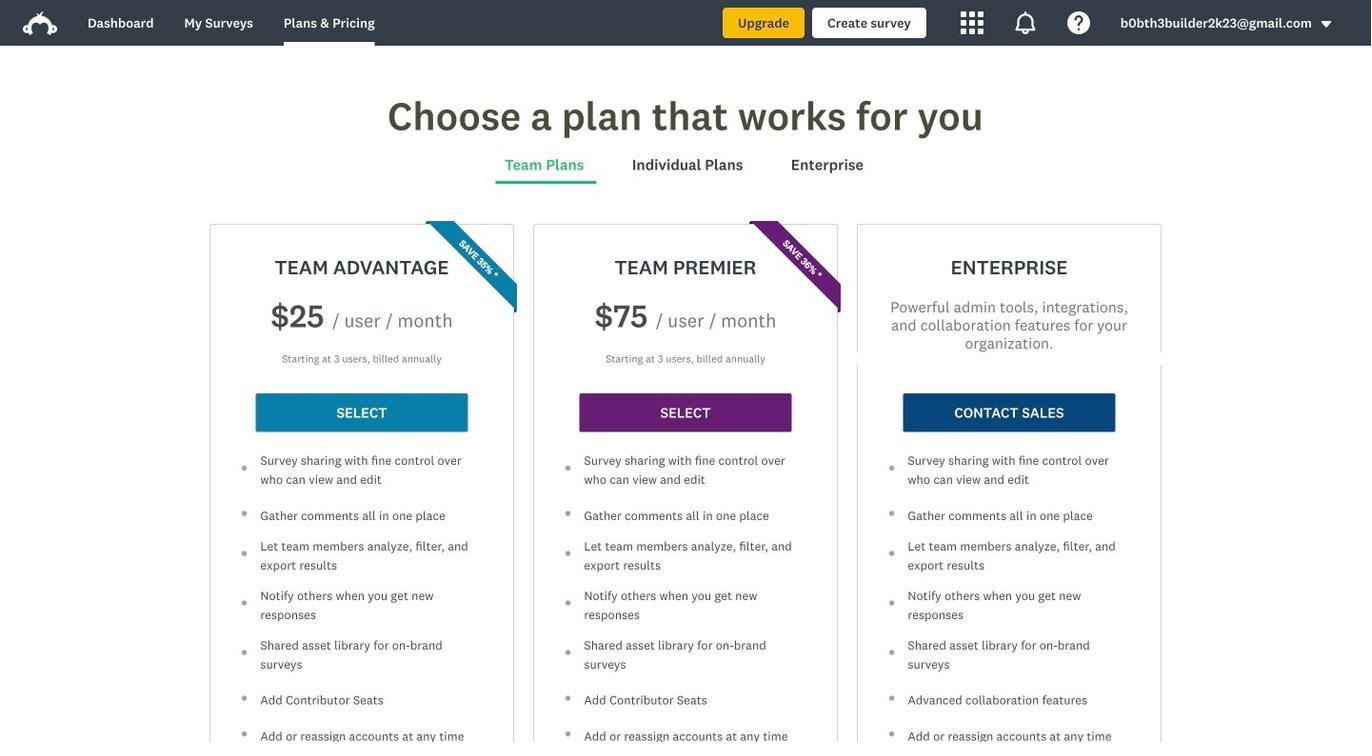 Task type: vqa. For each thing, say whether or not it's contained in the screenshot.
the rightmost Products Icon
yes



Task type: locate. For each thing, give the bounding box(es) containing it.
2 products icon image from the left
[[1014, 11, 1037, 34]]

dropdown arrow image
[[1320, 18, 1334, 31]]

1 products icon image from the left
[[961, 11, 984, 34]]

products icon image
[[961, 11, 984, 34], [1014, 11, 1037, 34]]

1 horizontal spatial products icon image
[[1014, 11, 1037, 34]]

0 horizontal spatial products icon image
[[961, 11, 984, 34]]

surveymonkey logo image
[[23, 11, 57, 35]]



Task type: describe. For each thing, give the bounding box(es) containing it.
help icon image
[[1068, 11, 1091, 34]]



